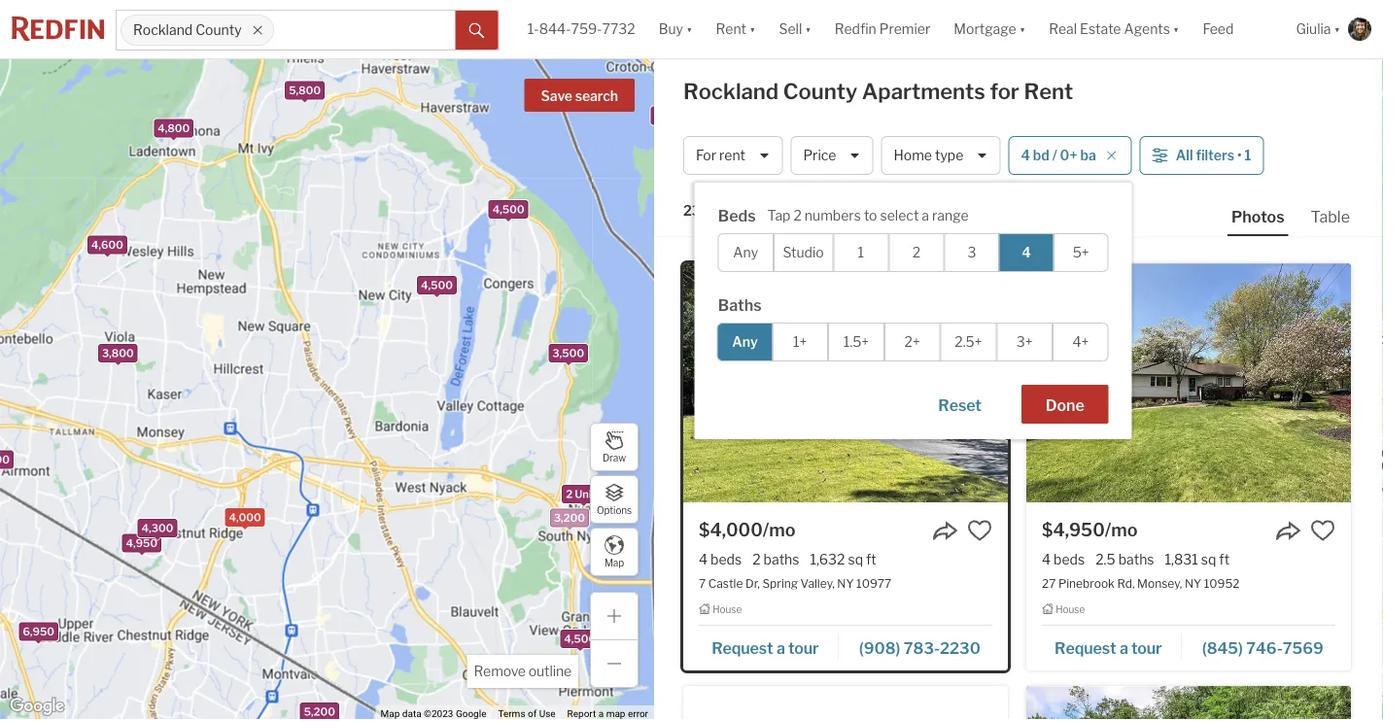 Task type: vqa. For each thing, say whether or not it's contained in the screenshot.
Rating 4.7 out of 5 ELEMENT
no



Task type: describe. For each thing, give the bounding box(es) containing it.
•
[[1238, 147, 1242, 164]]

3+ radio
[[997, 323, 1053, 362]]

reset button
[[914, 385, 1006, 424]]

remove outline button
[[467, 655, 579, 688]]

1 ny from the left
[[838, 576, 854, 591]]

photo of 27 pinebrook rd, monsey, ny 10952 image
[[1027, 264, 1352, 503]]

746-
[[1247, 639, 1283, 658]]

real estate agents ▾ button
[[1038, 0, 1192, 58]]

2 vertical spatial 4,500
[[564, 633, 596, 646]]

user photo image
[[1349, 18, 1372, 41]]

favorite button image
[[968, 518, 993, 544]]

apartments
[[862, 78, 986, 105]]

rent ▾ button
[[716, 0, 756, 58]]

baths for $4,950 /mo
[[1119, 551, 1155, 568]]

mortgage ▾ button
[[954, 0, 1026, 58]]

7
[[699, 576, 706, 591]]

1-
[[528, 21, 539, 37]]

4,000
[[229, 512, 261, 524]]

sort
[[773, 203, 801, 219]]

4+ radio
[[1053, 323, 1109, 362]]

any for 1+
[[732, 334, 758, 351]]

favorite button checkbox for $4,000 /mo
[[968, 518, 993, 544]]

recommended
[[808, 203, 906, 219]]

beds
[[718, 206, 756, 225]]

request for $4,000
[[712, 639, 774, 658]]

1,632 sq ft
[[810, 551, 877, 568]]

save
[[541, 88, 573, 105]]

filters
[[1196, 147, 1235, 164]]

baths for $4,000 /mo
[[764, 551, 800, 568]]

table button
[[1307, 206, 1355, 234]]

1-844-759-7732 link
[[528, 21, 636, 37]]

price button
[[791, 136, 874, 175]]

rent ▾
[[716, 21, 756, 37]]

rockland for rockland county
[[133, 22, 193, 38]]

1 vertical spatial 4,500
[[421, 279, 453, 292]]

$4,000 /mo
[[699, 519, 796, 541]]

10977
[[857, 576, 892, 591]]

rockland for rockland county apartments for rent
[[684, 78, 779, 105]]

2+ radio
[[885, 323, 941, 362]]

2 units
[[566, 488, 602, 501]]

dr,
[[746, 576, 760, 591]]

recommended button
[[805, 202, 922, 220]]

6,950
[[23, 626, 54, 639]]

agents
[[1125, 21, 1171, 37]]

bd
[[1034, 147, 1050, 164]]

search
[[575, 88, 618, 105]]

(845) 746-7569
[[1203, 639, 1324, 658]]

2.5 baths
[[1096, 551, 1155, 568]]

1 vertical spatial option group
[[717, 323, 1109, 362]]

4,800
[[158, 122, 190, 135]]

done
[[1046, 396, 1085, 415]]

options button
[[590, 476, 639, 524]]

rockland county
[[133, 22, 242, 38]]

for
[[990, 78, 1020, 105]]

4 inside button
[[1021, 147, 1031, 164]]

4 up 27
[[1042, 551, 1051, 568]]

photos button
[[1228, 206, 1307, 236]]

3
[[968, 245, 977, 261]]

4 bd / 0+ ba
[[1021, 147, 1097, 164]]

sort :
[[773, 203, 805, 219]]

done button
[[1022, 385, 1109, 424]]

request a tour button for $4,950
[[1042, 632, 1183, 661]]

sell ▾ button
[[779, 0, 812, 58]]

all filters • 1
[[1176, 147, 1252, 164]]

buy
[[659, 21, 684, 37]]

house for $4,950
[[1056, 604, 1085, 616]]

map region
[[0, 0, 842, 720]]

real estate agents ▾ link
[[1049, 0, 1180, 58]]

castle
[[709, 576, 743, 591]]

any for studio
[[734, 245, 759, 261]]

beds for $4,000
[[711, 551, 742, 568]]

tap
[[768, 207, 791, 224]]

submit search image
[[469, 23, 485, 39]]

(908) 783-2230 link
[[840, 630, 993, 663]]

redfin premier button
[[823, 0, 943, 58]]

type
[[935, 147, 964, 164]]

draw button
[[590, 423, 639, 472]]

(908) 783-2230
[[859, 639, 981, 658]]

0 vertical spatial option group
[[718, 233, 1109, 272]]

/
[[1053, 147, 1058, 164]]

range
[[933, 207, 969, 224]]

select
[[881, 207, 919, 224]]

real estate agents ▾
[[1049, 21, 1180, 37]]

sq for $4,950 /mo
[[1202, 551, 1217, 568]]

baths
[[718, 296, 762, 315]]

request a tour button for $4,000
[[699, 632, 840, 661]]

rent inside dropdown button
[[716, 21, 747, 37]]

redfin
[[835, 21, 877, 37]]

1+
[[794, 334, 808, 351]]

2.5+
[[955, 334, 983, 351]]

buy ▾ button
[[647, 0, 705, 58]]

3,800
[[102, 347, 134, 360]]

ba
[[1081, 147, 1097, 164]]

premier
[[880, 21, 931, 37]]

spring
[[763, 576, 798, 591]]

27 pinebrook rd, monsey, ny 10952
[[1042, 576, 1240, 591]]

remove rockland county image
[[252, 24, 264, 36]]

0+
[[1061, 147, 1078, 164]]

▾ inside "dropdown button"
[[1174, 21, 1180, 37]]

rd,
[[1118, 576, 1135, 591]]

▾ for sell ▾
[[805, 21, 812, 37]]

2 for 2 units
[[566, 488, 573, 501]]

request a tour for $4,950
[[1055, 639, 1163, 658]]

4 beds for $4,000 /mo
[[699, 551, 742, 568]]

sell
[[779, 21, 802, 37]]

$4,950
[[1042, 519, 1105, 541]]

giulia
[[1297, 21, 1332, 37]]

2 checkbox
[[889, 233, 945, 272]]

5+ checkbox
[[1054, 233, 1109, 272]]

favorite button checkbox for $4,950 /mo
[[1311, 518, 1336, 544]]

Any checkbox
[[718, 233, 774, 272]]

7569
[[1283, 639, 1324, 658]]



Task type: locate. For each thing, give the bounding box(es) containing it.
0 horizontal spatial /mo
[[763, 519, 796, 541]]

3,500
[[553, 347, 585, 360]]

2 sq from the left
[[1202, 551, 1217, 568]]

/mo for $4,950
[[1105, 519, 1138, 541]]

1 horizontal spatial rent
[[1024, 78, 1074, 105]]

1 /mo from the left
[[763, 519, 796, 541]]

real
[[1049, 21, 1078, 37]]

783-
[[904, 639, 940, 658]]

any inside radio
[[732, 334, 758, 351]]

county
[[196, 22, 242, 38], [784, 78, 858, 105]]

a left range
[[922, 207, 930, 224]]

1 horizontal spatial 4,500
[[493, 203, 525, 216]]

redfin premier
[[835, 21, 931, 37]]

request
[[712, 639, 774, 658], [1055, 639, 1117, 658]]

ny down the 1,632 sq ft
[[838, 576, 854, 591]]

1 request a tour button from the left
[[699, 632, 840, 661]]

0 horizontal spatial 1
[[858, 245, 865, 261]]

1 vertical spatial rent
[[1024, 78, 1074, 105]]

county up price
[[784, 78, 858, 105]]

map
[[605, 557, 624, 569]]

2.5
[[1096, 551, 1116, 568]]

1 inside option
[[858, 245, 865, 261]]

1 horizontal spatial 1
[[1245, 147, 1252, 164]]

▾ for mortgage ▾
[[1020, 21, 1026, 37]]

house down castle
[[713, 604, 742, 616]]

1 4 beds from the left
[[699, 551, 742, 568]]

4 right 3
[[1022, 245, 1032, 261]]

1 horizontal spatial request a tour
[[1055, 639, 1163, 658]]

county left remove rockland county icon
[[196, 22, 242, 38]]

2+
[[905, 334, 921, 351]]

0 vertical spatial 4,500
[[493, 203, 525, 216]]

1 vertical spatial 1
[[858, 245, 865, 261]]

4 up 7
[[699, 551, 708, 568]]

tour for $4,000 /mo
[[789, 639, 819, 658]]

2 horizontal spatial 4,500
[[564, 633, 596, 646]]

1 tour from the left
[[789, 639, 819, 658]]

rent right for
[[1024, 78, 1074, 105]]

1 horizontal spatial 4 beds
[[1042, 551, 1085, 568]]

▾ for giulia ▾
[[1335, 21, 1341, 37]]

2 for 2 baths
[[753, 551, 761, 568]]

1 vertical spatial rockland
[[684, 78, 779, 105]]

2 ft from the left
[[1220, 551, 1230, 568]]

county for rockland county
[[196, 22, 242, 38]]

ft up 10977
[[866, 551, 877, 568]]

home type
[[894, 147, 964, 164]]

1 baths from the left
[[764, 551, 800, 568]]

rockland left remove rockland county icon
[[133, 22, 193, 38]]

2 /mo from the left
[[1105, 519, 1138, 541]]

0 horizontal spatial sq
[[848, 551, 864, 568]]

request down dr,
[[712, 639, 774, 658]]

1 down the tap 2 numbers to select a range
[[858, 245, 865, 261]]

valley,
[[801, 576, 835, 591]]

4 checkbox
[[999, 233, 1055, 272]]

▾ for rent ▾
[[750, 21, 756, 37]]

2 4 beds from the left
[[1042, 551, 1085, 568]]

2 up dr,
[[753, 551, 761, 568]]

rent right the buy ▾
[[716, 21, 747, 37]]

county for rockland county apartments for rent
[[784, 78, 858, 105]]

4 left "bd"
[[1021, 147, 1031, 164]]

$4,950 /mo
[[1042, 519, 1138, 541]]

2 baths
[[753, 551, 800, 568]]

units
[[575, 488, 602, 501]]

(908)
[[859, 639, 901, 658]]

0 horizontal spatial baths
[[764, 551, 800, 568]]

beds up castle
[[711, 551, 742, 568]]

ny down 1,831 sq ft
[[1185, 576, 1202, 591]]

house for $4,000
[[713, 604, 742, 616]]

1-844-759-7732
[[528, 21, 636, 37]]

4,950
[[126, 537, 158, 550]]

1 horizontal spatial county
[[784, 78, 858, 105]]

▾ right mortgage
[[1020, 21, 1026, 37]]

4 inside option
[[1022, 245, 1032, 261]]

rockland
[[133, 22, 193, 38], [684, 78, 779, 105]]

2 favorite button checkbox from the left
[[1311, 518, 1336, 544]]

ft
[[866, 551, 877, 568], [1220, 551, 1230, 568]]

1.5+ radio
[[829, 323, 885, 362]]

0 horizontal spatial 4,500
[[421, 279, 453, 292]]

tour for $4,950 /mo
[[1132, 639, 1163, 658]]

2 inside map region
[[566, 488, 573, 501]]

0 vertical spatial rent
[[716, 21, 747, 37]]

1
[[1245, 147, 1252, 164], [858, 245, 865, 261]]

for rent
[[696, 147, 746, 164]]

3 ▾ from the left
[[805, 21, 812, 37]]

for
[[696, 147, 717, 164]]

2 horizontal spatial a
[[1120, 639, 1129, 658]]

1 vertical spatial county
[[784, 78, 858, 105]]

4
[[1021, 147, 1031, 164], [1022, 245, 1032, 261], [699, 551, 708, 568], [1042, 551, 1051, 568]]

buy ▾ button
[[659, 0, 693, 58]]

photo of 7 castle dr, spring valley, ny 10977 image
[[684, 264, 1008, 503]]

favorite button checkbox
[[968, 518, 993, 544], [1311, 518, 1336, 544]]

1 horizontal spatial sq
[[1202, 551, 1217, 568]]

1 horizontal spatial request
[[1055, 639, 1117, 658]]

2 ny from the left
[[1185, 576, 1202, 591]]

to
[[864, 207, 878, 224]]

1 horizontal spatial request a tour button
[[1042, 632, 1183, 661]]

0 horizontal spatial favorite button checkbox
[[968, 518, 993, 544]]

2 right tap
[[794, 207, 802, 224]]

request a tour button
[[699, 632, 840, 661], [1042, 632, 1183, 661]]

844-
[[539, 21, 571, 37]]

favorite button image
[[1311, 518, 1336, 544]]

(845) 746-7569 link
[[1183, 630, 1336, 663]]

0 horizontal spatial house
[[713, 604, 742, 616]]

0 horizontal spatial request
[[712, 639, 774, 658]]

7 castle dr, spring valley, ny 10977
[[699, 576, 892, 591]]

3+
[[1017, 334, 1033, 351]]

0 horizontal spatial ny
[[838, 576, 854, 591]]

$4,000
[[699, 519, 763, 541]]

beds for $4,950
[[1054, 551, 1085, 568]]

▾ left sell
[[750, 21, 756, 37]]

any
[[734, 245, 759, 261], [732, 334, 758, 351]]

0 horizontal spatial beds
[[711, 551, 742, 568]]

reset
[[939, 396, 982, 415]]

all filters • 1 button
[[1140, 136, 1265, 175]]

4,300
[[142, 522, 173, 535]]

baths up spring on the right of the page
[[764, 551, 800, 568]]

outline
[[529, 664, 572, 680]]

2 request a tour button from the left
[[1042, 632, 1183, 661]]

4 beds up 27
[[1042, 551, 1085, 568]]

1 horizontal spatial tour
[[1132, 639, 1163, 658]]

feed
[[1203, 21, 1234, 37]]

None search field
[[274, 11, 455, 50]]

1 horizontal spatial rockland
[[684, 78, 779, 105]]

beds
[[711, 551, 742, 568], [1054, 551, 1085, 568]]

tap 2 numbers to select a range
[[768, 207, 969, 224]]

pinebrook
[[1059, 576, 1115, 591]]

tour down 27 pinebrook rd, monsey, ny 10952
[[1132, 639, 1163, 658]]

0 vertical spatial any
[[734, 245, 759, 261]]

request a tour for $4,000
[[712, 639, 819, 658]]

1 ft from the left
[[866, 551, 877, 568]]

1+ radio
[[773, 323, 829, 362]]

4,600
[[91, 239, 123, 251]]

option group
[[718, 233, 1109, 272], [717, 323, 1109, 362]]

2
[[794, 207, 802, 224], [913, 245, 921, 261], [566, 488, 573, 501], [753, 551, 761, 568]]

2 house from the left
[[1056, 604, 1085, 616]]

giulia ▾
[[1297, 21, 1341, 37]]

1 favorite button checkbox from the left
[[968, 518, 993, 544]]

3,200
[[554, 512, 585, 525]]

mortgage ▾ button
[[943, 0, 1038, 58]]

1 vertical spatial any
[[732, 334, 758, 351]]

/mo up 2 baths
[[763, 519, 796, 541]]

1 sq from the left
[[848, 551, 864, 568]]

request a tour down rd,
[[1055, 639, 1163, 658]]

any down beds
[[734, 245, 759, 261]]

1 horizontal spatial a
[[922, 207, 930, 224]]

photo of 29 astor pl, monsey, ny 10952 image
[[1027, 686, 1352, 720]]

(845)
[[1203, 639, 1244, 658]]

home
[[894, 147, 933, 164]]

save search button
[[525, 79, 635, 112]]

2 request a tour from the left
[[1055, 639, 1163, 658]]

1 horizontal spatial favorite button checkbox
[[1311, 518, 1336, 544]]

▾ for buy ▾
[[687, 21, 693, 37]]

1 horizontal spatial beds
[[1054, 551, 1085, 568]]

rockland county apartments for rent
[[684, 78, 1074, 105]]

ft up 10952
[[1220, 551, 1230, 568]]

6 ▾ from the left
[[1335, 21, 1341, 37]]

remove outline
[[474, 664, 572, 680]]

request a tour button down rd,
[[1042, 632, 1183, 661]]

1 horizontal spatial /mo
[[1105, 519, 1138, 541]]

table
[[1311, 207, 1351, 226]]

1 request from the left
[[712, 639, 774, 658]]

4 beds up castle
[[699, 551, 742, 568]]

0 horizontal spatial a
[[777, 639, 785, 658]]

sq right 1,632
[[848, 551, 864, 568]]

1 horizontal spatial ft
[[1220, 551, 1230, 568]]

2 tour from the left
[[1132, 639, 1163, 658]]

dialog containing beds
[[695, 183, 1133, 440]]

rent
[[720, 147, 746, 164]]

▾ right sell
[[805, 21, 812, 37]]

0 horizontal spatial tour
[[789, 639, 819, 658]]

1 right '•'
[[1245, 147, 1252, 164]]

ft for $4,000 /mo
[[866, 551, 877, 568]]

photos
[[1232, 207, 1285, 226]]

2 ▾ from the left
[[750, 21, 756, 37]]

0 horizontal spatial 4 beds
[[699, 551, 742, 568]]

any inside option
[[734, 245, 759, 261]]

2 for 2 checkbox
[[913, 245, 921, 261]]

a for $4,000 /mo
[[777, 639, 785, 658]]

baths up 27 pinebrook rd, monsey, ny 10952
[[1119, 551, 1155, 568]]

1 request a tour from the left
[[712, 639, 819, 658]]

1 inside button
[[1245, 147, 1252, 164]]

a inside dialog
[[922, 207, 930, 224]]

sell ▾ button
[[768, 0, 823, 58]]

monsey,
[[1138, 576, 1183, 591]]

ft for $4,950 /mo
[[1220, 551, 1230, 568]]

dialog
[[695, 183, 1133, 440]]

rentals
[[704, 203, 749, 219]]

sq right the 1,831
[[1202, 551, 1217, 568]]

0 vertical spatial county
[[196, 22, 242, 38]]

2 inside checkbox
[[913, 245, 921, 261]]

1 checkbox
[[834, 233, 889, 272]]

Any radio
[[717, 323, 773, 362]]

1 horizontal spatial baths
[[1119, 551, 1155, 568]]

rockland down rent ▾ dropdown button
[[684, 78, 779, 105]]

request for $4,950
[[1055, 639, 1117, 658]]

5 ▾ from the left
[[1174, 21, 1180, 37]]

mortgage
[[954, 21, 1017, 37]]

google image
[[5, 694, 69, 720]]

8,000
[[655, 109, 687, 122]]

a down spring on the right of the page
[[777, 639, 785, 658]]

options
[[597, 505, 632, 517]]

3 checkbox
[[945, 233, 1000, 272]]

4 ▾ from the left
[[1020, 21, 1026, 37]]

0 horizontal spatial request a tour button
[[699, 632, 840, 661]]

tour down 7 castle dr, spring valley, ny 10977
[[789, 639, 819, 658]]

2 beds from the left
[[1054, 551, 1085, 568]]

remove 4 bd / 0+ ba image
[[1106, 150, 1118, 161]]

2.5+ radio
[[941, 323, 997, 362]]

a for $4,950 /mo
[[1120, 639, 1129, 658]]

1,831
[[1165, 551, 1199, 568]]

house
[[713, 604, 742, 616], [1056, 604, 1085, 616]]

0 horizontal spatial county
[[196, 22, 242, 38]]

any down baths
[[732, 334, 758, 351]]

home type button
[[881, 136, 1001, 175]]

2 baths from the left
[[1119, 551, 1155, 568]]

5+
[[1073, 245, 1090, 261]]

house down pinebrook
[[1056, 604, 1085, 616]]

tour
[[789, 639, 819, 658], [1132, 639, 1163, 658]]

request down pinebrook
[[1055, 639, 1117, 658]]

baths
[[764, 551, 800, 568], [1119, 551, 1155, 568]]

a down rd,
[[1120, 639, 1129, 658]]

buy ▾
[[659, 21, 693, 37]]

▾ right agents
[[1174, 21, 1180, 37]]

0 horizontal spatial rockland
[[133, 22, 193, 38]]

0 horizontal spatial request a tour
[[712, 639, 819, 658]]

▾ left user photo
[[1335, 21, 1341, 37]]

0 vertical spatial 1
[[1245, 147, 1252, 164]]

request a tour button down spring on the right of the page
[[699, 632, 840, 661]]

beds up pinebrook
[[1054, 551, 1085, 568]]

:
[[801, 203, 805, 219]]

▾ right the buy at the left top
[[687, 21, 693, 37]]

2 down select
[[913, 245, 921, 261]]

sell ▾
[[779, 21, 812, 37]]

0 horizontal spatial ft
[[866, 551, 877, 568]]

2 request from the left
[[1055, 639, 1117, 658]]

sq for $4,000 /mo
[[848, 551, 864, 568]]

/mo up 2.5 baths
[[1105, 519, 1138, 541]]

1 horizontal spatial ny
[[1185, 576, 1202, 591]]

1 house from the left
[[713, 604, 742, 616]]

/mo for $4,000
[[763, 519, 796, 541]]

Studio checkbox
[[774, 233, 834, 272]]

studio
[[783, 245, 824, 261]]

1 horizontal spatial house
[[1056, 604, 1085, 616]]

estate
[[1080, 21, 1122, 37]]

1 beds from the left
[[711, 551, 742, 568]]

2 left units
[[566, 488, 573, 501]]

1 ▾ from the left
[[687, 21, 693, 37]]

request a tour down dr,
[[712, 639, 819, 658]]

1.5+
[[844, 334, 870, 351]]

0 horizontal spatial rent
[[716, 21, 747, 37]]

4 beds for $4,950 /mo
[[1042, 551, 1085, 568]]

0 vertical spatial rockland
[[133, 22, 193, 38]]

23 rentals
[[684, 203, 749, 219]]



